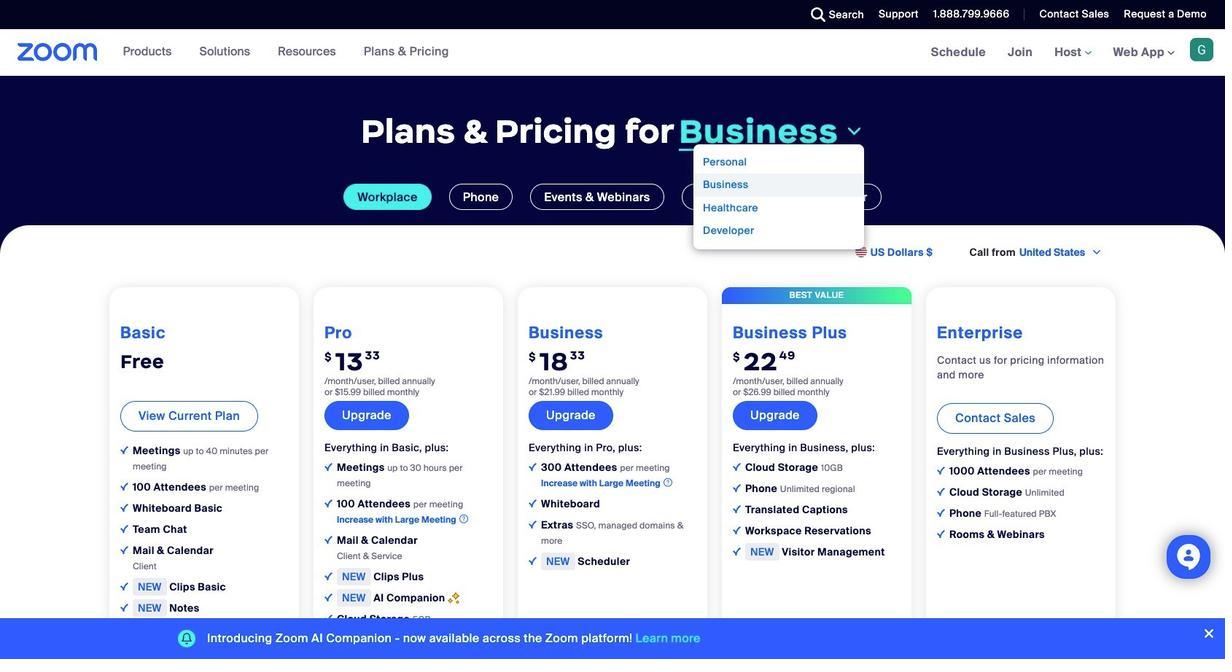 Task type: locate. For each thing, give the bounding box(es) containing it.
zoom logo image
[[18, 43, 97, 61]]

1 horizontal spatial help outline image
[[664, 476, 673, 489]]

outer image
[[855, 246, 869, 259]]

ok image
[[120, 446, 128, 454], [529, 463, 537, 471], [120, 483, 128, 491], [733, 484, 741, 492], [325, 499, 333, 507], [733, 505, 741, 513], [529, 521, 537, 529], [120, 525, 128, 533], [937, 530, 945, 538], [325, 536, 333, 544], [733, 548, 741, 556], [325, 594, 333, 602], [325, 636, 333, 644]]

banner
[[0, 29, 1226, 77]]

help outline image
[[664, 476, 673, 489], [460, 513, 468, 526]]

down image
[[845, 123, 864, 140]]

profile picture image
[[1191, 38, 1214, 61]]

0 horizontal spatial help outline image
[[460, 513, 468, 526]]

main content
[[0, 29, 1226, 659]]

meetings navigation
[[920, 29, 1226, 77]]

menu
[[694, 144, 864, 249]]

tabs of zoom services tab list
[[22, 184, 1204, 210]]

ok image
[[325, 463, 333, 471], [733, 463, 741, 471], [937, 467, 945, 475], [937, 488, 945, 496], [529, 499, 537, 507], [120, 504, 128, 512], [937, 509, 945, 517], [733, 526, 741, 534], [120, 546, 128, 554], [529, 557, 537, 565], [325, 572, 333, 580], [120, 583, 128, 591], [120, 604, 128, 612], [325, 615, 333, 623]]



Task type: vqa. For each thing, say whether or not it's contained in the screenshot.
2nd Buy from the left
no



Task type: describe. For each thing, give the bounding box(es) containing it.
1 vertical spatial help outline image
[[460, 513, 468, 526]]

0 vertical spatial help outline image
[[664, 476, 673, 489]]

product information navigation
[[112, 29, 460, 76]]

show options image
[[1091, 247, 1103, 259]]



